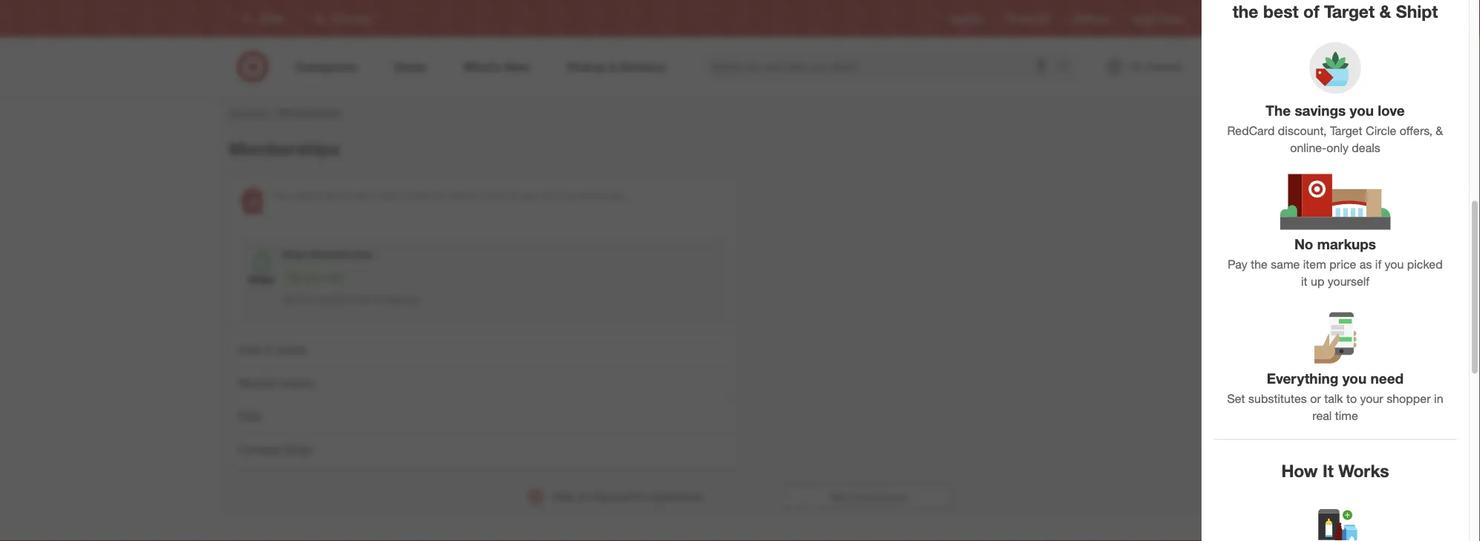 Task type: describe. For each thing, give the bounding box(es) containing it.
you inside the savings you love redcard discount, target circle offers, & online-only deals
[[1350, 102, 1374, 119]]

picked
[[1407, 258, 1443, 272]]

time
[[1335, 409, 1358, 423]]

registry
[[950, 13, 983, 24]]

orders
[[279, 376, 314, 390]]

all
[[1222, 0, 1243, 0]]

with
[[1414, 0, 1449, 0]]

circle inside target circle link
[[1159, 13, 1182, 24]]

each
[[383, 190, 403, 201]]

target inside all delivery plans come with the best of target & shipt
[[1324, 1, 1375, 22]]

plan.
[[608, 190, 627, 201]]

us
[[577, 490, 588, 503]]

up inside 'no markups pay the same item price as if you picked it up yourself'
[[1311, 275, 1325, 289]]

same
[[1271, 258, 1300, 272]]

weekly ad link
[[1007, 12, 1049, 25]]

markups
[[1318, 236, 1376, 253]]

survey
[[881, 491, 907, 502]]

help
[[553, 490, 574, 503]]

how it works button
[[229, 333, 737, 366]]

best
[[1263, 1, 1299, 22]]

shipt inside contact shipt link
[[284, 443, 311, 457]]

take a quick survey
[[829, 491, 907, 502]]

you inside 'no markups pay the same item price as if you picked it up yourself'
[[1385, 258, 1404, 272]]

yourself
[[1328, 275, 1370, 289]]

a for pay
[[291, 190, 296, 201]]

improve
[[591, 490, 628, 503]]

faq link
[[229, 400, 737, 433]]

set
[[1227, 392, 1245, 406]]

dialog containing all delivery plans come with the best of target & shipt
[[1202, 0, 1480, 542]]

contact shipt link
[[229, 433, 737, 466]]

per
[[305, 272, 319, 283]]

everything you need set substitutes or talk to your shopper in real time
[[1227, 370, 1444, 423]]

registry link
[[950, 12, 983, 25]]

offers,
[[1400, 124, 1433, 138]]

search button
[[1052, 51, 1087, 86]]

0 vertical spatial memberships
[[277, 106, 341, 119]]

the savings you love redcard discount, target circle offers, & online-only deals
[[1228, 102, 1444, 155]]

an
[[567, 190, 576, 201]]

as
[[1360, 258, 1372, 272]]

the inside all delivery plans come with the best of target & shipt
[[1233, 1, 1259, 22]]

$99/year
[[386, 294, 420, 305]]

0 horizontal spatial redcard
[[1073, 13, 1109, 24]]

account / memberships
[[229, 106, 341, 119]]

works
[[275, 342, 307, 357]]

account link
[[229, 106, 268, 119]]

pay inside 'no markups pay the same item price as if you picked it up yourself'
[[1228, 258, 1248, 272]]

account
[[229, 106, 268, 119]]

how it works
[[1282, 461, 1389, 482]]

recent orders
[[238, 376, 314, 390]]

get
[[282, 294, 296, 305]]

target circle
[[1132, 13, 1182, 24]]

your
[[1361, 392, 1384, 406]]

to
[[1347, 392, 1357, 406]]

how it works
[[238, 342, 307, 357]]

item
[[1303, 258, 1327, 272]]

this
[[631, 490, 648, 503]]

& for offers,
[[1436, 124, 1444, 138]]

1 vertical spatial memberships
[[229, 138, 340, 159]]

on
[[371, 190, 381, 201]]

day
[[431, 190, 446, 201]]

quick
[[857, 491, 878, 502]]

pay for pay per order
[[288, 272, 303, 283]]

1 horizontal spatial for
[[554, 190, 564, 201]]

circle inside the savings you love redcard discount, target circle offers, & online-only deals
[[1366, 124, 1397, 138]]

or,
[[508, 190, 519, 201]]

1 vertical spatial delivery
[[322, 190, 353, 201]]

of
[[1304, 1, 1320, 22]]

the inside 'no markups pay the same item price as if you picked it up yourself'
[[1251, 258, 1268, 272]]

works
[[1339, 461, 1389, 482]]

savings
[[1295, 102, 1346, 119]]



Task type: locate. For each thing, give the bounding box(es) containing it.
1 vertical spatial a
[[849, 491, 854, 502]]

circle
[[1159, 13, 1182, 24], [1366, 124, 1397, 138]]

& right offers,
[[1436, 124, 1444, 138]]

1 horizontal spatial up
[[1311, 275, 1325, 289]]

shipt up the per
[[282, 248, 308, 261]]

if
[[1376, 258, 1382, 272]]

everything
[[1267, 370, 1339, 387]]

1 vertical spatial how
[[1282, 461, 1318, 482]]

redcard link
[[1073, 12, 1109, 25]]

take a quick survey button
[[783, 485, 953, 509]]

a for take
[[849, 491, 854, 502]]

0 vertical spatial how
[[238, 342, 262, 357]]

or
[[1310, 392, 1321, 406]]

it inside 'no markups pay the same item price as if you picked it up yourself'
[[1301, 275, 1308, 289]]

delivery inside all delivery plans come with the best of target & shipt
[[1247, 0, 1311, 0]]

faq
[[238, 409, 260, 424]]

talk
[[1325, 392, 1343, 406]]

it down item
[[1301, 275, 1308, 289]]

target circle link
[[1132, 12, 1182, 25]]

circle left 'find'
[[1159, 13, 1182, 24]]

target down plans
[[1324, 1, 1375, 22]]

ad
[[1038, 13, 1049, 24]]

it
[[1301, 275, 1308, 289], [265, 342, 272, 357]]

0 vertical spatial it
[[1301, 275, 1308, 289]]

1 horizontal spatial it
[[1301, 275, 1308, 289]]

delivery left fee
[[322, 190, 353, 201]]

pay per order
[[288, 272, 342, 283]]

0 horizontal spatial a
[[291, 190, 296, 201]]

sign
[[522, 190, 538, 201]]

0 horizontal spatial how
[[238, 342, 262, 357]]

how for how it works
[[238, 342, 262, 357]]

love
[[1378, 102, 1405, 119]]

1 vertical spatial circle
[[1366, 124, 1397, 138]]

memberships right /
[[277, 106, 341, 119]]

up down item
[[1311, 275, 1325, 289]]

you left love
[[1350, 102, 1374, 119]]

0 vertical spatial up
[[541, 190, 551, 201]]

a right take
[[849, 491, 854, 502]]

redcard down the the
[[1228, 124, 1275, 138]]

shipt down with
[[1396, 1, 1438, 22]]

only
[[1327, 140, 1349, 155]]

up right "sign"
[[541, 190, 551, 201]]

0 vertical spatial you
[[1350, 102, 1374, 119]]

1 vertical spatial you
[[1385, 258, 1404, 272]]

1 horizontal spatial delivery
[[1247, 0, 1311, 0]]

pay
[[274, 190, 288, 201], [1228, 258, 1248, 272], [288, 272, 303, 283]]

take
[[829, 491, 847, 502]]

0 horizontal spatial delivery
[[322, 190, 353, 201]]

0 vertical spatial a
[[291, 190, 296, 201]]

no markups pay the same item price as if you picked it up yourself
[[1228, 236, 1443, 289]]

&
[[1380, 1, 1392, 22], [1436, 124, 1444, 138]]

1 vertical spatial up
[[1311, 275, 1325, 289]]

1 horizontal spatial how
[[1282, 461, 1318, 482]]

membership
[[310, 248, 372, 261]]

& inside the savings you love redcard discount, target circle offers, & online-only deals
[[1436, 124, 1444, 138]]

circle up deals
[[1366, 124, 1397, 138]]

discount,
[[1278, 124, 1327, 138]]

0 vertical spatial circle
[[1159, 13, 1182, 24]]

you
[[1350, 102, 1374, 119], [1385, 258, 1404, 272], [1343, 370, 1367, 387]]

real
[[1313, 409, 1332, 423]]

redcard inside the savings you love redcard discount, target circle offers, & online-only deals
[[1228, 124, 1275, 138]]

delivery up best
[[1247, 0, 1311, 0]]

memberships down account / memberships
[[229, 138, 340, 159]]

target right "redcard" link
[[1132, 13, 1157, 24]]

0 horizontal spatial it
[[265, 342, 272, 357]]

0 horizontal spatial circle
[[1159, 13, 1182, 24]]

order
[[321, 272, 342, 283]]

find stores link
[[1206, 12, 1251, 25]]

no
[[1295, 236, 1314, 253]]

0 vertical spatial &
[[1380, 1, 1392, 22]]

how up recent
[[238, 342, 262, 357]]

in
[[1434, 392, 1444, 406]]

substitutes
[[1249, 392, 1307, 406]]

delivery
[[449, 190, 481, 201]]

& for target
[[1380, 1, 1392, 22]]

0 vertical spatial shipt
[[1396, 1, 1438, 22]]

1 horizontal spatial circle
[[1366, 124, 1397, 138]]

0 vertical spatial delivery
[[1247, 0, 1311, 0]]

stores
[[1226, 13, 1251, 24]]

it inside "button"
[[265, 342, 272, 357]]

1 vertical spatial redcard
[[1228, 124, 1275, 138]]

a left the $9.99
[[291, 190, 296, 201]]

pay left 'same' on the right
[[1228, 258, 1248, 272]]

you right if
[[1385, 258, 1404, 272]]

1 vertical spatial it
[[265, 342, 272, 357]]

a inside 'button'
[[849, 491, 854, 502]]

the right get
[[299, 294, 312, 305]]

shipt inside all delivery plans come with the best of target & shipt
[[1396, 1, 1438, 22]]

target up "only"
[[1330, 124, 1363, 138]]

redcard right ad at the right top
[[1073, 13, 1109, 24]]

recent
[[238, 376, 276, 390]]

order.
[[483, 190, 506, 201]]

0 horizontal spatial up
[[541, 190, 551, 201]]

for left an
[[554, 190, 564, 201]]

same
[[405, 190, 428, 201]]

the down all
[[1233, 1, 1259, 22]]

how for how it works
[[1282, 461, 1318, 482]]

shopper
[[1387, 392, 1431, 406]]

0 vertical spatial the
[[1233, 1, 1259, 22]]

annual
[[579, 190, 605, 201]]

for right plan
[[372, 294, 383, 305]]

pay left the $9.99
[[274, 190, 288, 201]]

redcard
[[1073, 13, 1109, 24], [1228, 124, 1275, 138]]

$9.99
[[298, 190, 320, 201]]

deals
[[1352, 140, 1381, 155]]

all delivery plans come with the best of target & shipt
[[1222, 0, 1449, 22]]

memberships
[[277, 106, 341, 119], [229, 138, 340, 159]]

price
[[1330, 258, 1357, 272]]

pay a $9.99 delivery fee on each same day delivery order. or, sign up for an annual plan.
[[274, 190, 627, 201]]

the
[[1233, 1, 1259, 22], [1251, 258, 1268, 272], [299, 294, 312, 305]]

fee
[[356, 190, 368, 201]]

0 horizontal spatial for
[[372, 294, 383, 305]]

contact shipt
[[238, 443, 311, 457]]

experience.
[[650, 490, 705, 503]]

how left it
[[1282, 461, 1318, 482]]

& inside all delivery plans come with the best of target & shipt
[[1380, 1, 1392, 22]]

0 vertical spatial for
[[554, 190, 564, 201]]

it left works
[[265, 342, 272, 357]]

get the unlimited plan for $99/year
[[282, 294, 420, 305]]

find stores
[[1206, 13, 1251, 24]]

shipt right the 'contact'
[[284, 443, 311, 457]]

What can we help you find? suggestions appear below search field
[[702, 51, 1062, 83]]

weekly
[[1007, 13, 1036, 24]]

it
[[1323, 461, 1334, 482]]

contact
[[238, 443, 280, 457]]

find
[[1206, 13, 1223, 24]]

need
[[1371, 370, 1404, 387]]

how inside "button"
[[238, 342, 262, 357]]

2 vertical spatial the
[[299, 294, 312, 305]]

1 horizontal spatial redcard
[[1228, 124, 1275, 138]]

plan
[[353, 294, 370, 305]]

pay left the per
[[288, 272, 303, 283]]

plans
[[1316, 0, 1360, 0]]

shipt membership
[[282, 248, 372, 261]]

search
[[1052, 61, 1087, 75]]

for
[[554, 190, 564, 201], [372, 294, 383, 305]]

the left 'same' on the right
[[1251, 258, 1268, 272]]

0 horizontal spatial &
[[1380, 1, 1392, 22]]

1 vertical spatial the
[[1251, 258, 1268, 272]]

2 vertical spatial you
[[1343, 370, 1367, 387]]

pay for pay a $9.99 delivery fee on each same day delivery order. or, sign up for an annual plan.
[[274, 190, 288, 201]]

help us improve this experience.
[[553, 490, 705, 503]]

1 horizontal spatial &
[[1436, 124, 1444, 138]]

online-
[[1290, 140, 1327, 155]]

1 horizontal spatial a
[[849, 491, 854, 502]]

come
[[1364, 0, 1410, 0]]

0 vertical spatial redcard
[[1073, 13, 1109, 24]]

unlimited
[[314, 294, 350, 305]]

target
[[1324, 1, 1375, 22], [1132, 13, 1157, 24], [1330, 124, 1363, 138]]

& down come
[[1380, 1, 1392, 22]]

shipt
[[1396, 1, 1438, 22], [282, 248, 308, 261], [284, 443, 311, 457]]

you up to
[[1343, 370, 1367, 387]]

weekly ad
[[1007, 13, 1049, 24]]

recent orders link
[[229, 366, 737, 400]]

2 vertical spatial shipt
[[284, 443, 311, 457]]

/
[[271, 106, 274, 119]]

1 vertical spatial for
[[372, 294, 383, 305]]

you inside everything you need set substitutes or talk to your shopper in real time
[[1343, 370, 1367, 387]]

target inside the savings you love redcard discount, target circle offers, & online-only deals
[[1330, 124, 1363, 138]]

1 vertical spatial shipt
[[282, 248, 308, 261]]

dialog
[[1202, 0, 1480, 542]]

the
[[1266, 102, 1291, 119]]

1 vertical spatial &
[[1436, 124, 1444, 138]]



Task type: vqa. For each thing, say whether or not it's contained in the screenshot.
'Details'
no



